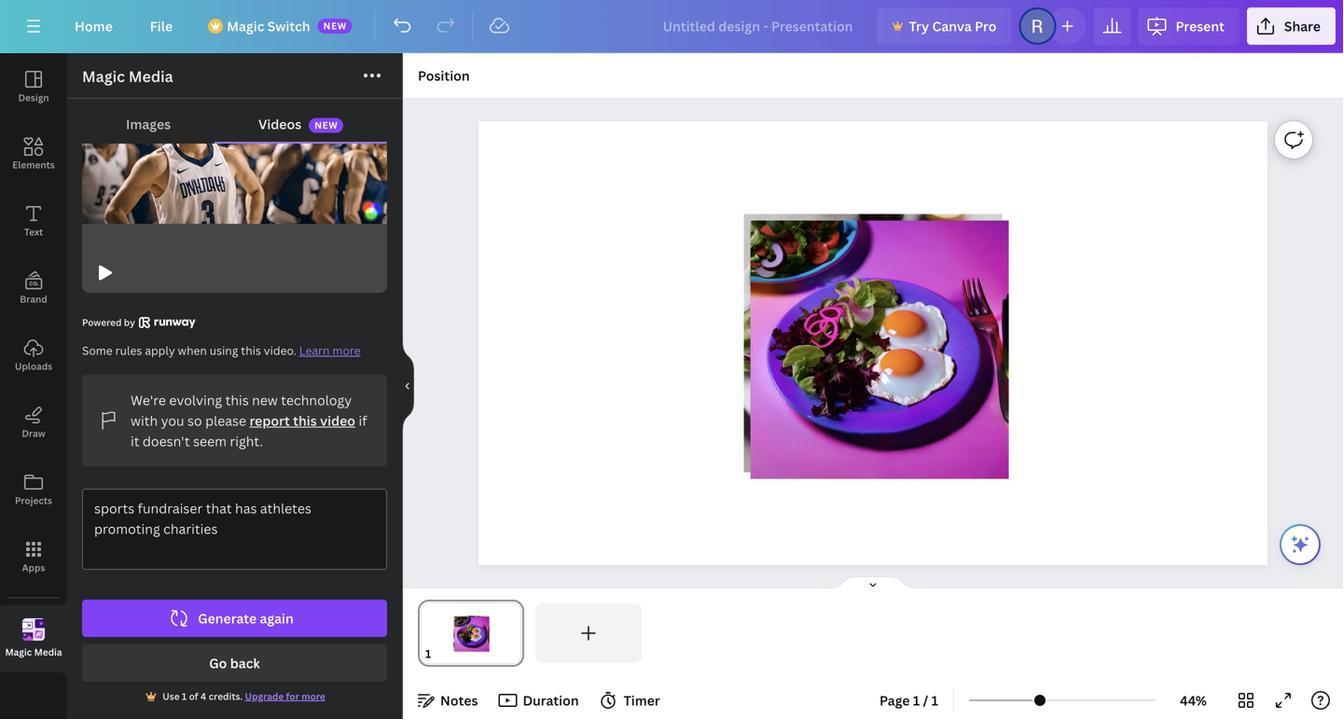 Task type: locate. For each thing, give the bounding box(es) containing it.
magic media down 'apps' on the bottom left
[[5, 646, 62, 658]]

pro
[[975, 17, 997, 35]]

learn more link
[[299, 343, 361, 358]]

0 horizontal spatial magic
[[5, 646, 32, 658]]

1 vertical spatial media
[[34, 646, 62, 658]]

go
[[209, 654, 227, 672]]

1 left of
[[182, 690, 187, 703]]

canva assistant image
[[1289, 534, 1311, 556]]

home link
[[60, 7, 128, 45]]

new right videos
[[315, 119, 338, 132]]

evolving
[[169, 391, 222, 409]]

0 vertical spatial media
[[129, 66, 173, 86]]

hide pages image
[[828, 576, 918, 590]]

if
[[359, 412, 367, 430]]

2 vertical spatial this
[[293, 412, 317, 430]]

0 horizontal spatial magic media
[[5, 646, 62, 658]]

try canva pro button
[[877, 7, 1012, 45]]

this down technology at the left bottom of page
[[293, 412, 317, 430]]

1 horizontal spatial 1
[[913, 692, 920, 709]]

magic down 'apps' on the bottom left
[[5, 646, 32, 658]]

1
[[182, 690, 187, 703], [913, 692, 920, 709], [932, 692, 938, 709]]

new right switch at the left top of the page
[[323, 20, 347, 32]]

magic left switch at the left top of the page
[[227, 17, 264, 35]]

we're evolving this new technology with you so please
[[131, 391, 352, 430]]

generate
[[198, 610, 257, 627]]

1 vertical spatial this
[[225, 391, 249, 409]]

this up please
[[225, 391, 249, 409]]

using
[[210, 343, 238, 358]]

hide image
[[402, 341, 414, 431]]

more right learn
[[332, 343, 361, 358]]

0 vertical spatial new
[[323, 20, 347, 32]]

apply
[[145, 343, 175, 358]]

1 vertical spatial magic media
[[5, 646, 62, 658]]

design
[[18, 91, 49, 104]]

use 1 of 4 credits. upgrade for more
[[162, 690, 325, 703]]

this right "using"
[[241, 343, 261, 358]]

draw button
[[0, 389, 67, 456]]

Design title text field
[[648, 7, 870, 45]]

new inside "main" menu bar
[[323, 20, 347, 32]]

duration button
[[493, 686, 586, 715]]

media down 'apps' on the bottom left
[[34, 646, 62, 658]]

magic inside "main" menu bar
[[227, 17, 264, 35]]

1 horizontal spatial magic
[[82, 66, 125, 86]]

some rules apply when using this video. learn more
[[82, 343, 361, 358]]

0 horizontal spatial more
[[302, 690, 325, 703]]

so
[[188, 412, 202, 430]]

new
[[323, 20, 347, 32], [315, 119, 338, 132]]

0 vertical spatial magic
[[227, 17, 264, 35]]

this
[[241, 343, 261, 358], [225, 391, 249, 409], [293, 412, 317, 430]]

magic media up images
[[82, 66, 173, 86]]

apps
[[22, 562, 45, 574]]

1 for /
[[913, 692, 920, 709]]

projects button
[[0, 456, 67, 523]]

0 vertical spatial magic media
[[82, 66, 173, 86]]

1 left the "/"
[[913, 692, 920, 709]]

when
[[178, 343, 207, 358]]

go back button
[[82, 645, 387, 682]]

share
[[1284, 17, 1321, 35]]

2 horizontal spatial 1
[[932, 692, 938, 709]]

home
[[75, 17, 113, 35]]

more right the 'for'
[[302, 690, 325, 703]]

main menu bar
[[0, 0, 1343, 53]]

apps button
[[0, 523, 67, 590]]

for
[[286, 690, 299, 703]]

2 vertical spatial magic
[[5, 646, 32, 658]]

video
[[320, 412, 355, 430]]

magic media
[[82, 66, 173, 86], [5, 646, 62, 658]]

again
[[260, 610, 294, 627]]

text button
[[0, 187, 67, 255]]

media up images button
[[129, 66, 173, 86]]

seem
[[193, 432, 227, 450]]

notes
[[440, 692, 478, 709]]

generate again button
[[82, 600, 387, 637]]

new
[[252, 391, 278, 409]]

right.
[[230, 432, 263, 450]]

if it doesn't seem right.
[[131, 412, 367, 450]]

0 vertical spatial more
[[332, 343, 361, 358]]

magic
[[227, 17, 264, 35], [82, 66, 125, 86], [5, 646, 32, 658]]

elements
[[12, 159, 55, 171]]

media inside button
[[34, 646, 62, 658]]

0 horizontal spatial 1
[[182, 690, 187, 703]]

1 vertical spatial magic
[[82, 66, 125, 86]]

report this video
[[249, 412, 355, 430]]

2 horizontal spatial magic
[[227, 17, 264, 35]]

of
[[189, 690, 198, 703]]

Page title text field
[[439, 645, 447, 663]]

brand button
[[0, 255, 67, 322]]

1 horizontal spatial magic media
[[82, 66, 173, 86]]

media
[[129, 66, 173, 86], [34, 646, 62, 658]]

0 horizontal spatial media
[[34, 646, 62, 658]]

1 right the "/"
[[932, 692, 938, 709]]

powered
[[82, 316, 122, 329]]

we're
[[131, 391, 166, 409]]

magic down 'home' link
[[82, 66, 125, 86]]

go back
[[209, 654, 260, 672]]

more
[[332, 343, 361, 358], [302, 690, 325, 703]]



Task type: describe. For each thing, give the bounding box(es) containing it.
magic inside button
[[5, 646, 32, 658]]

try
[[909, 17, 929, 35]]

use
[[162, 690, 180, 703]]

this inside we're evolving this new technology with you so please
[[225, 391, 249, 409]]

canva
[[932, 17, 972, 35]]

with
[[131, 412, 158, 430]]

back
[[230, 654, 260, 672]]

page 1 image
[[418, 603, 524, 663]]

timer button
[[594, 686, 668, 715]]

report
[[249, 412, 290, 430]]

it
[[131, 432, 139, 450]]

Describe a scene. Include colors, places, movement... text field
[[83, 490, 386, 569]]

share button
[[1247, 7, 1336, 45]]

1 horizontal spatial more
[[332, 343, 361, 358]]

duration
[[523, 692, 579, 709]]

magic media inside button
[[5, 646, 62, 658]]

44% button
[[1163, 686, 1224, 715]]

projects
[[15, 494, 52, 507]]

position
[[418, 67, 470, 84]]

brand
[[20, 293, 47, 305]]

magic media button
[[0, 605, 67, 673]]

videos
[[258, 115, 301, 133]]

file
[[150, 17, 173, 35]]

page
[[880, 692, 910, 709]]

present
[[1176, 17, 1225, 35]]

some
[[82, 343, 113, 358]]

try canva pro
[[909, 17, 997, 35]]

runway logo image
[[139, 317, 196, 328]]

credits.
[[209, 690, 243, 703]]

magic switch
[[227, 17, 310, 35]]

images button
[[82, 106, 215, 142]]

4
[[201, 690, 206, 703]]

upgrade
[[245, 690, 284, 703]]

technology
[[281, 391, 352, 409]]

switch
[[268, 17, 310, 35]]

1 vertical spatial new
[[315, 119, 338, 132]]

/
[[923, 692, 928, 709]]

upgrade for more link
[[245, 690, 325, 703]]

uploads
[[15, 360, 52, 373]]

file button
[[135, 7, 188, 45]]

you
[[161, 412, 184, 430]]

side panel tab list
[[0, 53, 67, 673]]

please
[[205, 412, 246, 430]]

draw
[[22, 427, 45, 440]]

report this video link
[[249, 412, 355, 430]]

0 vertical spatial this
[[241, 343, 261, 358]]

by
[[124, 316, 135, 329]]

learn
[[299, 343, 330, 358]]

timer
[[624, 692, 660, 709]]

generate again
[[198, 610, 294, 627]]

position button
[[410, 61, 477, 90]]

uploads button
[[0, 322, 67, 389]]

44%
[[1180, 692, 1207, 709]]

1 for of
[[182, 690, 187, 703]]

video.
[[264, 343, 296, 358]]

images
[[126, 115, 171, 133]]

powered by
[[82, 316, 135, 329]]

1 horizontal spatial media
[[129, 66, 173, 86]]

1 vertical spatial more
[[302, 690, 325, 703]]

notes button
[[410, 686, 485, 715]]

design button
[[0, 53, 67, 120]]

doesn't
[[143, 432, 190, 450]]

present button
[[1138, 7, 1240, 45]]

elements button
[[0, 120, 67, 187]]

rules
[[115, 343, 142, 358]]

text
[[24, 226, 43, 238]]

page 1 / 1
[[880, 692, 938, 709]]



Task type: vqa. For each thing, say whether or not it's contained in the screenshot.
Effects dropdown button on the right of page
no



